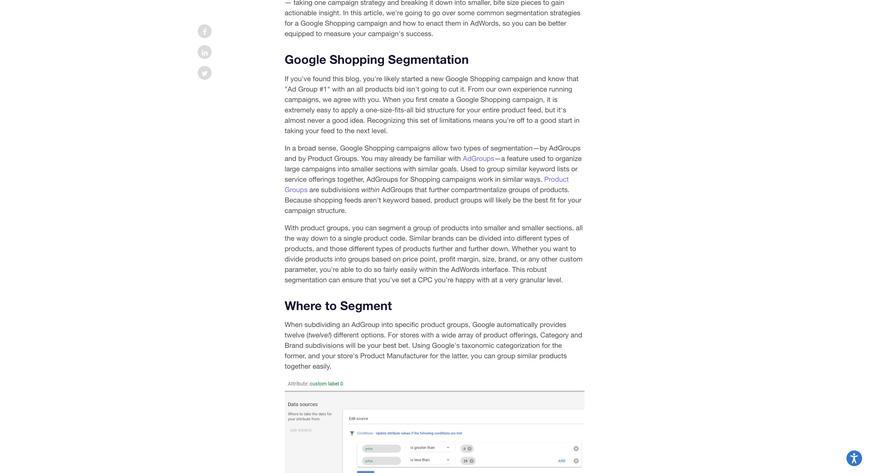 Task type: locate. For each thing, give the bounding box(es) containing it.
if you've found this blog, you're likely started a new google shopping campaign and know that "ad group #1" with an all products bid isn't going to cut it. from our own experience running campaigns, we agree with you. when you first create a google shopping campaign, it is extremely easy to apply a one-size-fits-all bid structure for your entire product feed, but it's almost never a good idea. recognizing this set of limitations means you're off to a good start in taking your feed to the next level.
[[285, 75, 580, 135]]

0 horizontal spatial campaign
[[285, 206, 315, 214]]

with up agree
[[332, 85, 345, 93]]

a inside ) different options. for stores with a wide array of product offerings, category and brand subdivisions will be your best bet. using google's taxonomic categorization for the former, and your store's product manufacturer for the latter, you can group similar products together easily.
[[436, 331, 440, 339]]

1 vertical spatial this
[[408, 116, 419, 124]]

the down with
[[285, 234, 295, 242]]

0 vertical spatial all
[[357, 85, 363, 93]]

experience
[[513, 85, 547, 93]]

good down apply at the top left of the page
[[332, 116, 348, 124]]

0 vertical spatial in
[[575, 116, 580, 124]]

0 horizontal spatial this
[[333, 75, 344, 83]]

you inside the if you've found this blog, you're likely started a new google shopping campaign and know that "ad group #1" with an all products bid isn't going to cut it. from our own experience running campaigns, we agree with you. when you first create a google shopping campaign, it is extremely easy to apply a one-size-fits-all bid structure for your entire product feed, but it's almost never a good idea. recognizing this set of limitations means you're off to a good start in taking your feed to the next level.
[[403, 95, 414, 103]]

set inside the if you've found this blog, you're likely started a new google shopping campaign and know that "ad group #1" with an all products bid isn't going to cut it. from our own experience running campaigns, we agree with you. when you first create a google shopping campaign, it is extremely easy to apply a one-size-fits-all bid structure for your entire product feed, but it's almost never a good idea. recognizing this set of limitations means you're off to a good start in taking your feed to the next level.
[[421, 116, 430, 124]]

smaller inside —a feature used to organize large campaigns into smaller sections with similar goals. used to group similar keyword lists or service offerings together, adgroups for shopping campaigns work in similar ways.
[[351, 165, 374, 173]]

campaign inside the if you've found this blog, you're likely started a new google shopping campaign and know that "ad group #1" with an all products bid isn't going to cut it. from our own experience running campaigns, we agree with you. when you first create a google shopping campaign, it is extremely easy to apply a one-size-fits-all bid structure for your entire product feed, but it's almost never a good idea. recognizing this set of limitations means you're off to a good start in taking your feed to the next level.
[[502, 75, 533, 83]]

types up adgroups link
[[464, 144, 481, 152]]

very
[[505, 276, 518, 284]]

0 horizontal spatial best
[[383, 342, 397, 350]]

groups
[[509, 186, 531, 194], [461, 196, 482, 204], [348, 255, 370, 263]]

campaign down because
[[285, 206, 315, 214]]

similar down feature
[[507, 165, 527, 173]]

you're right cpc
[[435, 276, 454, 284]]

2 vertical spatial campaigns
[[442, 175, 477, 183]]

the inside adgroups that further compartmentalize groups of products. because shopping feeds aren't keyword based, product groups will likely be the best fit for your campaign structure.
[[523, 196, 533, 204]]

2 vertical spatial that
[[365, 276, 377, 284]]

1 vertical spatial groups
[[461, 196, 482, 204]]

with up using
[[421, 331, 434, 339]]

keyword
[[529, 165, 556, 173], [383, 196, 410, 204]]

bet.
[[399, 342, 411, 350]]

shopping inside —a feature used to organize large campaigns into smaller sections with similar goals. used to group similar keyword lists or service offerings together, adgroups for shopping campaigns work in similar ways.
[[411, 175, 440, 183]]

by
[[298, 154, 306, 162]]

set
[[421, 116, 430, 124], [401, 276, 411, 284]]

1 horizontal spatial groups,
[[447, 321, 471, 329]]

your inside adgroups that further compartmentalize groups of products. because shopping feeds aren't keyword based, product groups will likely be the best fit for your campaign structure.
[[568, 196, 582, 204]]

single
[[344, 234, 362, 242]]

compartmentalize
[[451, 186, 507, 194]]

1 horizontal spatial will
[[484, 196, 494, 204]]

an left adgroup
[[342, 321, 350, 329]]

a left wide
[[436, 331, 440, 339]]

1 vertical spatial best
[[383, 342, 397, 350]]

first
[[416, 95, 428, 103]]

you've up group
[[291, 75, 311, 83]]

0 vertical spatial groups
[[509, 186, 531, 194]]

the down idea.
[[345, 127, 355, 135]]

1 vertical spatial all
[[407, 106, 414, 114]]

within down point,
[[420, 266, 438, 274]]

or right lists
[[572, 165, 578, 173]]

never
[[308, 116, 325, 124]]

2 good from the left
[[541, 116, 557, 124]]

already
[[390, 154, 412, 162]]

with inside —a feature used to organize large campaigns into smaller sections with similar goals. used to group similar keyword lists or service offerings together, adgroups for shopping campaigns work in similar ways.
[[404, 165, 416, 173]]

adgroups inside in a broad sense, google shopping campaigns allow two types of segmentation—by adgroups and by product groups. you may already be familiar with
[[550, 144, 581, 152]]

1 horizontal spatial types
[[464, 144, 481, 152]]

0 horizontal spatial likely
[[384, 75, 400, 83]]

start
[[559, 116, 573, 124]]

and up whether
[[509, 224, 520, 232]]

0 vertical spatial an
[[347, 85, 355, 93]]

types
[[464, 144, 481, 152], [544, 234, 561, 242], [376, 245, 393, 253]]

sections,
[[546, 224, 574, 232]]

different down the single
[[349, 245, 375, 253]]

products inside the if you've found this blog, you're likely started a new google shopping campaign and know that "ad group #1" with an all products bid isn't going to cut it. from our own experience running campaigns, we agree with you. when you first create a google shopping campaign, it is extremely easy to apply a one-size-fits-all bid structure for your entire product feed, but it's almost never a good idea. recognizing this set of limitations means you're off to a good start in taking your feed to the next level.
[[365, 85, 393, 93]]

0 vertical spatial product
[[308, 154, 333, 162]]

two
[[451, 144, 462, 152]]

1 vertical spatial keyword
[[383, 196, 410, 204]]

0 vertical spatial types
[[464, 144, 481, 152]]

the down ways.
[[523, 196, 533, 204]]

entire
[[483, 106, 500, 114]]

1 vertical spatial will
[[346, 342, 356, 350]]

1 vertical spatial groups,
[[447, 321, 471, 329]]

with left at
[[477, 276, 490, 284]]

and inside the if you've found this blog, you're likely started a new google shopping campaign and know that "ad group #1" with an all products bid isn't going to cut it. from our own experience running campaigns, we agree with you. when you first create a google shopping campaign, it is extremely easy to apply a one-size-fits-all bid structure for your entire product feed, but it's almost never a good idea. recognizing this set of limitations means you're off to a good start in taking your feed to the next level.
[[535, 75, 546, 83]]

further down brands
[[433, 245, 453, 253]]

a right at
[[500, 276, 503, 284]]

0 horizontal spatial will
[[346, 342, 356, 350]]

best down for at the left
[[383, 342, 397, 350]]

be inside adgroups that further compartmentalize groups of products. because shopping feeds aren't keyword based, product groups will likely be the best fit for your campaign structure.
[[513, 196, 521, 204]]

smaller
[[351, 165, 374, 173], [485, 224, 507, 232], [522, 224, 545, 232]]

0 horizontal spatial all
[[357, 85, 363, 93]]

0 horizontal spatial campaigns
[[302, 165, 336, 173]]

but
[[545, 106, 556, 114]]

your right fit
[[568, 196, 582, 204]]

different
[[517, 234, 542, 242], [349, 245, 375, 253], [334, 331, 359, 339]]

campaign,
[[513, 95, 545, 103]]

twelve
[[285, 331, 305, 339]]

shopping up 'based,' at the top of page
[[411, 175, 440, 183]]

when up twelve on the bottom
[[285, 321, 303, 329]]

0 vertical spatial subdivisions
[[321, 186, 360, 194]]

product inside ) different options. for stores with a wide array of product offerings, category and brand subdivisions will be your best bet. using google's taxonomic categorization for the former, and your store's product manufacturer for the latter, you can group similar products together easily.
[[360, 352, 385, 360]]

into up for at the left
[[382, 321, 393, 329]]

1 vertical spatial campaigns
[[302, 165, 336, 173]]

you're right blog,
[[363, 75, 382, 83]]

your
[[467, 106, 481, 114], [306, 127, 319, 135], [568, 196, 582, 204], [368, 342, 381, 350], [322, 352, 336, 360]]

product inside ) different options. for stores with a wide array of product offerings, category and brand subdivisions will be your best bet. using google's taxonomic categorization for the former, and your store's product manufacturer for the latter, you can group similar products together easily.
[[484, 331, 508, 339]]

2 horizontal spatial all
[[576, 224, 583, 232]]

all inside with product groups, you can segment a group of products into smaller and smaller sections, all the way down to a single product code. similar brands can be divided into different types of products, and those different types of products further and further down. whether you want to divide products into groups based on price point, profit margin, size, brand, or any other custom parameter, you're able to do so fairly easily within the adwords interface. this robust segmentation can ensure that you've set a cpc you're happy with at a very granular level.
[[576, 224, 583, 232]]

campaigns inside in a broad sense, google shopping campaigns allow two types of segmentation—by adgroups and by product groups. you may already be familiar with
[[397, 144, 431, 152]]

level. down recognizing
[[372, 127, 388, 135]]

stores
[[400, 331, 419, 339]]

this down first
[[408, 116, 419, 124]]

2 vertical spatial types
[[376, 245, 393, 253]]

price
[[403, 255, 418, 263]]

1 vertical spatial bid
[[416, 106, 425, 114]]

for
[[388, 331, 398, 339]]

0 vertical spatial groups,
[[327, 224, 350, 232]]

are subdivisions within
[[308, 186, 380, 194]]

1 horizontal spatial you've
[[379, 276, 399, 284]]

in right 'work'
[[496, 175, 501, 183]]

subdivisions down together,
[[321, 186, 360, 194]]

when inside when subdividing an adgroup into specific product groups, google automatically provides twelve (
[[285, 321, 303, 329]]

of up want
[[563, 234, 569, 242]]

0 vertical spatial campaign
[[502, 75, 533, 83]]

products up brands
[[441, 224, 469, 232]]

on
[[393, 255, 401, 263]]

and inside in a broad sense, google shopping campaigns allow two types of segmentation—by adgroups and by product groups. you may already be familiar with
[[285, 154, 297, 162]]

this left blog,
[[333, 75, 344, 83]]

together
[[285, 363, 311, 370]]

product up wide
[[421, 321, 445, 329]]

best
[[535, 196, 548, 204], [383, 342, 397, 350]]

1 horizontal spatial that
[[415, 186, 427, 194]]

all down the isn't
[[407, 106, 414, 114]]

almost
[[285, 116, 306, 124]]

level. inside with product groups, you can segment a group of products into smaller and smaller sections, all the way down to a single product code. similar brands can be divided into different types of products, and those different types of products further and further down. whether you want to divide products into groups based on price point, profit margin, size, brand, or any other custom parameter, you're able to do so fairly easily within the adwords interface. this robust segmentation can ensure that you've set a cpc you're happy with at a very granular level.
[[547, 276, 563, 284]]

1 vertical spatial that
[[415, 186, 427, 194]]

product up taxonomic at the bottom of the page
[[484, 331, 508, 339]]

1 vertical spatial within
[[420, 266, 438, 274]]

for inside —a feature used to organize large campaigns into smaller sections with similar goals. used to group similar keyword lists or service offerings together, adgroups for shopping campaigns work in similar ways.
[[400, 175, 409, 183]]

bid
[[395, 85, 405, 93], [416, 106, 425, 114]]

groups
[[285, 186, 308, 194]]

1 horizontal spatial when
[[383, 95, 401, 103]]

a right in
[[292, 144, 296, 152]]

google's
[[432, 342, 460, 350]]

2 vertical spatial group
[[498, 352, 516, 360]]

blog,
[[346, 75, 361, 83]]

0 horizontal spatial smaller
[[351, 165, 374, 173]]

0 horizontal spatial product
[[308, 154, 333, 162]]

types down sections,
[[544, 234, 561, 242]]

1 vertical spatial level.
[[547, 276, 563, 284]]

level. inside the if you've found this blog, you're likely started a new google shopping campaign and know that "ad group #1" with an all products bid isn't going to cut it. from our own experience running campaigns, we agree with you. when you first create a google shopping campaign, it is extremely easy to apply a one-size-fits-all bid structure for your entire product feed, but it's almost never a good idea. recognizing this set of limitations means you're off to a good start in taking your feed to the next level.
[[372, 127, 388, 135]]

down
[[311, 234, 328, 242]]

where
[[285, 298, 322, 313]]

0 vertical spatial will
[[484, 196, 494, 204]]

with inside ) different options. for stores with a wide array of product offerings, category and brand subdivisions will be your best bet. using google's taxonomic categorization for the former, and your store's product manufacturer for the latter, you can group similar products together easily.
[[421, 331, 434, 339]]

groups, inside when subdividing an adgroup into specific product groups, google automatically provides twelve (
[[447, 321, 471, 329]]

that down do at the bottom of the page
[[365, 276, 377, 284]]

products inside ) different options. for stores with a wide array of product offerings, category and brand subdivisions will be your best bet. using google's taxonomic categorization for the former, and your store's product manufacturer for the latter, you can group similar products together easily.
[[540, 352, 567, 360]]

keyword down used
[[529, 165, 556, 173]]

fits-
[[395, 106, 407, 114]]

using
[[412, 342, 430, 350]]

0 horizontal spatial bid
[[395, 85, 405, 93]]

you've inside with product groups, you can segment a group of products into smaller and smaller sections, all the way down to a single product code. similar brands can be divided into different types of products, and those different types of products further and further down. whether you want to divide products into groups based on price point, profit margin, size, brand, or any other custom parameter, you're able to do so fairly easily within the adwords interface. this robust segmentation can ensure that you've set a cpc you're happy with at a very granular level.
[[379, 276, 399, 284]]

0 vertical spatial set
[[421, 116, 430, 124]]

for down sections
[[400, 175, 409, 183]]

0 vertical spatial group
[[487, 165, 505, 173]]

0 horizontal spatial good
[[332, 116, 348, 124]]

and
[[535, 75, 546, 83], [285, 154, 297, 162], [509, 224, 520, 232], [316, 245, 328, 253], [455, 245, 467, 253], [571, 331, 583, 339], [308, 352, 320, 360]]

other
[[542, 255, 558, 263]]

best inside adgroups that further compartmentalize groups of products. because shopping feeds aren't keyword based, product groups will likely be the best fit for your campaign structure.
[[535, 196, 548, 204]]

to down adgroups link
[[479, 165, 485, 173]]

subdividing
[[305, 321, 340, 329]]

or down whether
[[521, 255, 527, 263]]

for down category
[[542, 342, 551, 350]]

taxonomic
[[462, 342, 495, 350]]

isn't
[[407, 85, 420, 93]]

limitations
[[440, 116, 471, 124]]

1 horizontal spatial product
[[360, 352, 385, 360]]

will
[[484, 196, 494, 204], [346, 342, 356, 350]]

0 horizontal spatial keyword
[[383, 196, 410, 204]]

lists
[[558, 165, 570, 173]]

can left segment
[[366, 224, 377, 232]]

this
[[333, 75, 344, 83], [408, 116, 419, 124]]

campaigns up offerings
[[302, 165, 336, 173]]

1 vertical spatial types
[[544, 234, 561, 242]]

group
[[298, 85, 318, 93]]

segmentation
[[388, 52, 469, 67]]

will up store's
[[346, 342, 356, 350]]

0 vertical spatial best
[[535, 196, 548, 204]]

running
[[549, 85, 573, 93]]

when inside the if you've found this blog, you're likely started a new google shopping campaign and know that "ad group #1" with an all products bid isn't going to cut it. from our own experience running campaigns, we agree with you. when you first create a google shopping campaign, it is extremely easy to apply a one-size-fits-all bid structure for your entire product feed, but it's almost never a good idea. recognizing this set of limitations means you're off to a good start in taking your feed to the next level.
[[383, 95, 401, 103]]

further up 'based,' at the top of page
[[429, 186, 450, 194]]

subdivisions down twelve!
[[306, 342, 344, 350]]

at
[[492, 276, 498, 284]]

product down options.
[[360, 352, 385, 360]]

likely down compartmentalize
[[496, 196, 511, 204]]

within inside with product groups, you can segment a group of products into smaller and smaller sections, all the way down to a single product code. similar brands can be divided into different types of products, and those different types of products further and further down. whether you want to divide products into groups based on price point, profit margin, size, brand, or any other custom parameter, you're able to do so fairly easily within the adwords interface. this robust segmentation can ensure that you've set a cpc you're happy with at a very granular level.
[[420, 266, 438, 274]]

0 horizontal spatial you've
[[291, 75, 311, 83]]

work
[[478, 175, 494, 183]]

0 horizontal spatial groups
[[348, 255, 370, 263]]

best inside ) different options. for stores with a wide array of product offerings, category and brand subdivisions will be your best bet. using google's taxonomic categorization for the former, and your store's product manufacturer for the latter, you can group similar products together easily.
[[383, 342, 397, 350]]

1 vertical spatial campaign
[[285, 206, 315, 214]]

with
[[285, 224, 299, 232]]

into down groups.
[[338, 165, 349, 173]]

groups down compartmentalize
[[461, 196, 482, 204]]

keyword inside —a feature used to organize large campaigns into smaller sections with similar goals. used to group similar keyword lists or service offerings together, adgroups for shopping campaigns work in similar ways.
[[529, 165, 556, 173]]

set inside with product groups, you can segment a group of products into smaller and smaller sections, all the way down to a single product code. similar brands can be divided into different types of products, and those different types of products further and further down. whether you want to divide products into groups based on price point, profit margin, size, brand, or any other custom parameter, you're able to do so fairly easily within the adwords interface. this robust segmentation can ensure that you've set a cpc you're happy with at a very granular level.
[[401, 276, 411, 284]]

likely inside the if you've found this blog, you're likely started a new google shopping campaign and know that "ad group #1" with an all products bid isn't going to cut it. from our own experience running campaigns, we agree with you. when you first create a google shopping campaign, it is extremely easy to apply a one-size-fits-all bid structure for your entire product feed, but it's almost never a good idea. recognizing this set of limitations means you're off to a good start in taking your feed to the next level.
[[384, 75, 400, 83]]

products down similar
[[403, 245, 431, 253]]

1 vertical spatial different
[[349, 245, 375, 253]]

with down already
[[404, 165, 416, 173]]

within
[[362, 186, 380, 194], [420, 266, 438, 274]]

campaigns down the used
[[442, 175, 477, 183]]

similar
[[418, 165, 438, 173], [507, 165, 527, 173], [503, 175, 523, 183], [518, 352, 538, 360]]

best left fit
[[535, 196, 548, 204]]

1 horizontal spatial bid
[[416, 106, 425, 114]]

level. down 'other'
[[547, 276, 563, 284]]

profit
[[440, 255, 456, 263]]

can down taxonomic at the bottom of the page
[[484, 352, 496, 360]]

will inside ) different options. for stores with a wide array of product offerings, category and brand subdivisions will be your best bet. using google's taxonomic categorization for the former, and your store's product manufacturer for the latter, you can group similar products together easily.
[[346, 342, 356, 350]]

a
[[425, 75, 429, 83], [451, 95, 454, 103], [360, 106, 364, 114], [327, 116, 330, 124], [535, 116, 539, 124], [292, 144, 296, 152], [408, 224, 411, 232], [338, 234, 342, 242], [413, 276, 416, 284], [500, 276, 503, 284], [436, 331, 440, 339]]

robust
[[527, 266, 547, 274]]

an inside when subdividing an adgroup into specific product groups, google automatically provides twelve (
[[342, 321, 350, 329]]

in inside the if you've found this blog, you're likely started a new google shopping campaign and know that "ad group #1" with an all products bid isn't going to cut it. from our own experience running campaigns, we agree with you. when you first create a google shopping campaign, it is extremely easy to apply a one-size-fits-all bid structure for your entire product feed, but it's almost never a good idea. recognizing this set of limitations means you're off to a good start in taking your feed to the next level.
[[575, 116, 580, 124]]

0 vertical spatial that
[[567, 75, 579, 83]]

you're left able
[[320, 266, 339, 274]]

you've inside the if you've found this blog, you're likely started a new google shopping campaign and know that "ad group #1" with an all products bid isn't going to cut it. from our own experience running campaigns, we agree with you. when you first create a google shopping campaign, it is extremely easy to apply a one-size-fits-all bid structure for your entire product feed, but it's almost never a good idea. recognizing this set of limitations means you're off to a good start in taking your feed to the next level.
[[291, 75, 311, 83]]

1 vertical spatial an
[[342, 321, 350, 329]]

0 vertical spatial keyword
[[529, 165, 556, 173]]

with product groups, you can segment a group of products into smaller and smaller sections, all the way down to a single product code. similar brands can be divided into different types of products, and those different types of products further and further down. whether you want to divide products into groups based on price point, profit margin, size, brand, or any other custom parameter, you're able to do so fairly easily within the adwords interface. this robust segmentation can ensure that you've set a cpc you're happy with at a very granular level.
[[285, 224, 583, 284]]

bid down first
[[416, 106, 425, 114]]

google up array
[[473, 321, 495, 329]]

in
[[575, 116, 580, 124], [496, 175, 501, 183]]

1 vertical spatial or
[[521, 255, 527, 263]]

shopping down our
[[481, 95, 511, 103]]

0 horizontal spatial level.
[[372, 127, 388, 135]]

0 vertical spatial or
[[572, 165, 578, 173]]

1 horizontal spatial set
[[421, 116, 430, 124]]

level.
[[372, 127, 388, 135], [547, 276, 563, 284]]

product down sense,
[[308, 154, 333, 162]]

products
[[365, 85, 393, 93], [441, 224, 469, 232], [403, 245, 431, 253], [305, 255, 333, 263], [540, 352, 567, 360]]

campaigns for service
[[302, 165, 336, 173]]

all
[[357, 85, 363, 93], [407, 106, 414, 114], [576, 224, 583, 232]]

similar
[[409, 234, 431, 242]]

1 horizontal spatial campaign
[[502, 75, 533, 83]]

product inside when subdividing an adgroup into specific product groups, google automatically provides twelve (
[[421, 321, 445, 329]]

groups inside with product groups, you can segment a group of products into smaller and smaller sections, all the way down to a single product code. similar brands can be divided into different types of products, and those different types of products further and further down. whether you want to divide products into groups based on price point, profit margin, size, brand, or any other custom parameter, you're able to do so fairly easily within the adwords interface. this robust segmentation can ensure that you've set a cpc you're happy with at a very granular level.
[[348, 255, 370, 263]]

0 horizontal spatial in
[[496, 175, 501, 183]]

group down 'categorization'
[[498, 352, 516, 360]]

2 vertical spatial product
[[360, 352, 385, 360]]

0 vertical spatial campaigns
[[397, 144, 431, 152]]

1 horizontal spatial keyword
[[529, 165, 556, 173]]

1 horizontal spatial smaller
[[485, 224, 507, 232]]

products down category
[[540, 352, 567, 360]]

group down the —a
[[487, 165, 505, 173]]

0 horizontal spatial or
[[521, 255, 527, 263]]

and down "down" at the left of the page
[[316, 245, 328, 253]]

category
[[541, 331, 569, 339]]

campaigns for be
[[397, 144, 431, 152]]

different right )
[[334, 331, 359, 339]]

products.
[[540, 186, 570, 194]]

campaigns up already
[[397, 144, 431, 152]]

the inside the if you've found this blog, you're likely started a new google shopping campaign and know that "ad group #1" with an all products bid isn't going to cut it. from our own experience running campaigns, we agree with you. when you first create a google shopping campaign, it is extremely easy to apply a one-size-fits-all bid structure for your entire product feed, but it's almost never a good idea. recognizing this set of limitations means you're off to a good start in taking your feed to the next level.
[[345, 127, 355, 135]]

0 vertical spatial likely
[[384, 75, 400, 83]]

be inside in a broad sense, google shopping campaigns allow two types of segmentation—by adgroups and by product groups. you may already be familiar with
[[414, 154, 422, 162]]

2 horizontal spatial product
[[545, 175, 569, 183]]

group up similar
[[413, 224, 432, 232]]

set down easily
[[401, 276, 411, 284]]

can left ensure
[[329, 276, 340, 284]]

campaign up own
[[502, 75, 533, 83]]

offerings
[[309, 175, 336, 183]]

your up means
[[467, 106, 481, 114]]

1 horizontal spatial within
[[420, 266, 438, 274]]

smaller up divided
[[485, 224, 507, 232]]

ways.
[[525, 175, 543, 183]]

2 horizontal spatial that
[[567, 75, 579, 83]]

code.
[[390, 234, 408, 242]]

can
[[366, 224, 377, 232], [456, 234, 467, 242], [329, 276, 340, 284], [484, 352, 496, 360]]

into down "those"
[[335, 255, 346, 263]]

0 horizontal spatial set
[[401, 276, 411, 284]]

1 vertical spatial product
[[545, 175, 569, 183]]

1 horizontal spatial best
[[535, 196, 548, 204]]

groups,
[[327, 224, 350, 232], [447, 321, 471, 329]]

to up subdividing
[[325, 298, 337, 313]]

1 vertical spatial when
[[285, 321, 303, 329]]

) different options. for stores with a wide array of product offerings, category and brand subdivisions will be your best bet. using google's taxonomic categorization for the former, and your store's product manufacturer for the latter, you can group similar products together easily.
[[285, 331, 583, 370]]

1 vertical spatial subdivisions
[[306, 342, 344, 350]]

for inside the if you've found this blog, you're likely started a new google shopping campaign and know that "ad group #1" with an all products bid isn't going to cut it. from our own experience running campaigns, we agree with you. when you first create a google shopping campaign, it is extremely easy to apply a one-size-fits-all bid structure for your entire product feed, but it's almost never a good idea. recognizing this set of limitations means you're off to a good start in taking your feed to the next level.
[[457, 106, 465, 114]]

of inside ) different options. for stores with a wide array of product offerings, category and brand subdivisions will be your best bet. using google's taxonomic categorization for the former, and your store's product manufacturer for the latter, you can group similar products together easily.
[[476, 331, 482, 339]]

of down ways.
[[532, 186, 539, 194]]

2 horizontal spatial smaller
[[522, 224, 545, 232]]

1 horizontal spatial likely
[[496, 196, 511, 204]]

1 horizontal spatial this
[[408, 116, 419, 124]]

0 vertical spatial when
[[383, 95, 401, 103]]

0 vertical spatial this
[[333, 75, 344, 83]]

0 vertical spatial bid
[[395, 85, 405, 93]]

that up 'based,' at the top of page
[[415, 186, 427, 194]]

2 vertical spatial different
[[334, 331, 359, 339]]

0 vertical spatial you've
[[291, 75, 311, 83]]

we
[[323, 95, 332, 103]]

1 horizontal spatial in
[[575, 116, 580, 124]]

types inside in a broad sense, google shopping campaigns allow two types of segmentation—by adgroups and by product groups. you may already be familiar with
[[464, 144, 481, 152]]

1 horizontal spatial level.
[[547, 276, 563, 284]]

further inside adgroups that further compartmentalize groups of products. because shopping feeds aren't keyword based, product groups will likely be the best fit for your campaign structure.
[[429, 186, 450, 194]]

in inside —a feature used to organize large campaigns into smaller sections with similar goals. used to group similar keyword lists or service offerings together, adgroups for shopping campaigns work in similar ways.
[[496, 175, 501, 183]]

all right sections,
[[576, 224, 583, 232]]

for inside adgroups that further compartmentalize groups of products. because shopping feeds aren't keyword based, product groups will likely be the best fit for your campaign structure.
[[558, 196, 566, 204]]

groups down ways.
[[509, 186, 531, 194]]

adgroups that further compartmentalize groups of products. because shopping feeds aren't keyword based, product groups will likely be the best fit for your campaign structure.
[[285, 186, 582, 214]]

organize
[[556, 154, 582, 162]]

1 vertical spatial in
[[496, 175, 501, 183]]

able
[[341, 266, 354, 274]]

1 horizontal spatial or
[[572, 165, 578, 173]]

shopping
[[314, 196, 343, 204]]

1 good from the left
[[332, 116, 348, 124]]

different up whether
[[517, 234, 542, 242]]

in right start
[[575, 116, 580, 124]]

1 horizontal spatial good
[[541, 116, 557, 124]]

1 vertical spatial likely
[[496, 196, 511, 204]]

product inside the if you've found this blog, you're likely started a new google shopping campaign and know that "ad group #1" with an all products bid isn't going to cut it. from our own experience running campaigns, we agree with you. when you first create a google shopping campaign, it is extremely easy to apply a one-size-fits-all bid structure for your entire product feed, but it's almost never a good idea. recognizing this set of limitations means you're off to a good start in taking your feed to the next level.
[[502, 106, 526, 114]]

ensure
[[342, 276, 363, 284]]

whether
[[512, 245, 538, 253]]

interface.
[[482, 266, 511, 274]]

familiar
[[424, 154, 446, 162]]

1 vertical spatial set
[[401, 276, 411, 284]]

likely inside adgroups that further compartmentalize groups of products. because shopping feeds aren't keyword based, product groups will likely be the best fit for your campaign structure.
[[496, 196, 511, 204]]

0 horizontal spatial groups,
[[327, 224, 350, 232]]

2 horizontal spatial campaigns
[[442, 175, 477, 183]]

0 horizontal spatial when
[[285, 321, 303, 329]]

together,
[[338, 175, 365, 183]]

taking
[[285, 127, 304, 135]]

smaller up whether
[[522, 224, 545, 232]]



Task type: vqa. For each thing, say whether or not it's contained in the screenshot.
CAMPAIGNS within the In a broad sense, Google Shopping campaigns allow two types of segmentation—by AdGroups and by Product Groups. You may already be familiar with
yes



Task type: describe. For each thing, give the bounding box(es) containing it.
google down it.
[[456, 95, 479, 103]]

product down segment
[[364, 234, 388, 242]]

segment
[[379, 224, 406, 232]]

our
[[486, 85, 496, 93]]

in a broad sense, google shopping campaigns allow two types of segmentation—by adgroups and by product groups. you may already be familiar with
[[285, 144, 581, 162]]

you
[[361, 154, 373, 162]]

options.
[[361, 331, 386, 339]]

(
[[307, 331, 309, 339]]

in
[[285, 144, 291, 152]]

into inside —a feature used to organize large campaigns into smaller sections with similar goals. used to group similar keyword lists or service offerings together, adgroups for shopping campaigns work in similar ways.
[[338, 165, 349, 173]]

subdivisions inside ) different options. for stores with a wide array of product offerings, category and brand subdivisions will be your best bet. using google's taxonomic categorization for the former, and your store's product manufacturer for the latter, you can group similar products together easily.
[[306, 342, 344, 350]]

adwords
[[451, 266, 480, 274]]

google up cut
[[446, 75, 468, 83]]

groups, inside with product groups, you can segment a group of products into smaller and smaller sections, all the way down to a single product code. similar brands can be divided into different types of products, and those different types of products further and further down. whether you want to divide products into groups based on price point, profit margin, size, brand, or any other custom parameter, you're able to do so fairly easily within the adwords interface. this robust segmentation can ensure that you've set a cpc you're happy with at a very granular level.
[[327, 224, 350, 232]]

when subdividing an adgroup into specific product groups, google automatically provides twelve (
[[285, 321, 567, 339]]

for down the google's
[[430, 352, 439, 360]]

your down options.
[[368, 342, 381, 350]]

going
[[422, 85, 439, 93]]

any
[[529, 255, 540, 263]]

groups.
[[335, 154, 359, 162]]

group inside with product groups, you can segment a group of products into smaller and smaller sections, all the way down to a single product code. similar brands can be divided into different types of products, and those different types of products further and further down. whether you want to divide products into groups based on price point, profit margin, size, brand, or any other custom parameter, you're able to do so fairly easily within the adwords interface. this robust segmentation can ensure that you've set a cpc you're happy with at a very granular level.
[[413, 224, 432, 232]]

found
[[313, 75, 331, 83]]

"ad
[[285, 85, 296, 93]]

a inside in a broad sense, google shopping campaigns allow two types of segmentation—by adgroups and by product groups. you may already be familiar with
[[292, 144, 296, 152]]

into up divided
[[471, 224, 483, 232]]

adgroups inside —a feature used to organize large campaigns into smaller sections with similar goals. used to group similar keyword lists or service offerings together, adgroups for shopping campaigns work in similar ways.
[[367, 175, 398, 183]]

group inside ) different options. for stores with a wide array of product offerings, category and brand subdivisions will be your best bet. using google's taxonomic categorization for the former, and your store's product manufacturer for the latter, you can group similar products together easily.
[[498, 352, 516, 360]]

cl0 image
[[285, 379, 585, 474]]

best for your
[[383, 342, 397, 350]]

it.
[[461, 85, 466, 93]]

to left cut
[[441, 85, 447, 93]]

easily
[[400, 266, 418, 274]]

google up found on the left top of the page
[[285, 52, 326, 67]]

extremely
[[285, 106, 315, 114]]

easily.
[[313, 363, 332, 370]]

a down cut
[[451, 95, 454, 103]]

want
[[553, 245, 568, 253]]

open accessibe: accessibility options, statement and help image
[[851, 454, 859, 464]]

and up easily.
[[308, 352, 320, 360]]

and up margin,
[[455, 245, 467, 253]]

easy
[[317, 106, 331, 114]]

product groups
[[285, 175, 569, 194]]

keyword inside adgroups that further compartmentalize groups of products. because shopping feeds aren't keyword based, product groups will likely be the best fit for your campaign structure.
[[383, 196, 410, 204]]

a up "those"
[[338, 234, 342, 242]]

adgroups inside adgroups that further compartmentalize groups of products. because shopping feeds aren't keyword based, product groups will likely be the best fit for your campaign structure.
[[382, 186, 413, 194]]

or inside with product groups, you can segment a group of products into smaller and smaller sections, all the way down to a single product code. similar brands can be divided into different types of products, and those different types of products further and further down. whether you want to divide products into groups based on price point, profit margin, size, brand, or any other custom parameter, you're able to do so fairly easily within the adwords interface. this robust segmentation can ensure that you've set a cpc you're happy with at a very granular level.
[[521, 255, 527, 263]]

latter,
[[452, 352, 469, 360]]

of inside the if you've found this blog, you're likely started a new google shopping campaign and know that "ad group #1" with an all products bid isn't going to cut it. from our own experience running campaigns, we agree with you. when you first create a google shopping campaign, it is extremely easy to apply a one-size-fits-all bid structure for your entire product feed, but it's almost never a good idea. recognizing this set of limitations means you're off to a good start in taking your feed to the next level.
[[432, 116, 438, 124]]

you up 'other'
[[540, 245, 552, 253]]

or inside —a feature used to organize large campaigns into smaller sections with similar goals. used to group similar keyword lists or service offerings together, adgroups for shopping campaigns work in similar ways.
[[572, 165, 578, 173]]

a up feed
[[327, 116, 330, 124]]

of down code.
[[395, 245, 401, 253]]

allow
[[433, 144, 449, 152]]

automatically
[[497, 321, 538, 329]]

segmentation
[[285, 276, 327, 284]]

campaigns,
[[285, 95, 321, 103]]

aren't
[[364, 196, 381, 204]]

fairly
[[384, 266, 398, 274]]

it
[[547, 95, 551, 103]]

and right category
[[571, 331, 583, 339]]

1 horizontal spatial groups
[[461, 196, 482, 204]]

shopping up our
[[470, 75, 500, 83]]

product inside in a broad sense, google shopping campaigns allow two types of segmentation—by adgroups and by product groups. you may already be familiar with
[[308, 154, 333, 162]]

of up brands
[[433, 224, 439, 232]]

product up "down" at the left of the page
[[301, 224, 325, 232]]

apply
[[341, 106, 358, 114]]

similar left ways.
[[503, 175, 523, 183]]

may
[[375, 154, 388, 162]]

of inside adgroups that further compartmentalize groups of products. because shopping feeds aren't keyword based, product groups will likely be the best fit for your campaign structure.
[[532, 186, 539, 194]]

a left one-
[[360, 106, 364, 114]]

that inside adgroups that further compartmentalize groups of products. because shopping feeds aren't keyword based, product groups will likely be the best fit for your campaign structure.
[[415, 186, 427, 194]]

know
[[548, 75, 565, 83]]

shopping inside in a broad sense, google shopping campaigns allow two types of segmentation—by adgroups and by product groups. you may already be familiar with
[[365, 144, 395, 152]]

is
[[553, 95, 558, 103]]

agree
[[334, 95, 351, 103]]

campaign inside adgroups that further compartmentalize groups of products. because shopping feeds aren't keyword based, product groups will likely be the best fit for your campaign structure.
[[285, 206, 315, 214]]

with inside with product groups, you can segment a group of products into smaller and smaller sections, all the way down to a single product code. similar brands can be divided into different types of products, and those different types of products further and further down. whether you want to divide products into groups based on price point, profit margin, size, brand, or any other custom parameter, you're able to do so fairly easily within the adwords interface. this robust segmentation can ensure that you've set a cpc you're happy with at a very granular level.
[[477, 276, 490, 284]]

you up the single
[[352, 224, 364, 232]]

adgroup
[[352, 321, 380, 329]]

parameter,
[[285, 266, 318, 274]]

adgroups link
[[463, 154, 495, 162]]

feed,
[[528, 106, 543, 114]]

manufacturer
[[387, 352, 428, 360]]

with up apply at the top left of the page
[[353, 95, 366, 103]]

large
[[285, 165, 300, 173]]

into up the down.
[[504, 234, 515, 242]]

way
[[297, 234, 309, 242]]

recognizing
[[367, 116, 406, 124]]

to right feed
[[337, 127, 343, 135]]

google inside when subdividing an adgroup into specific product groups, google automatically provides twelve (
[[473, 321, 495, 329]]

idea.
[[350, 116, 365, 124]]

to up "those"
[[330, 234, 336, 242]]

to down agree
[[333, 106, 339, 114]]

if
[[285, 75, 289, 83]]

that inside with product groups, you can segment a group of products into smaller and smaller sections, all the way down to a single product code. similar brands can be divided into different types of products, and those different types of products further and further down. whether you want to divide products into groups based on price point, profit margin, size, brand, or any other custom parameter, you're able to do so fairly easily within the adwords interface. this robust segmentation can ensure that you've set a cpc you're happy with at a very granular level.
[[365, 276, 377, 284]]

into inside when subdividing an adgroup into specific product groups, google automatically provides twelve (
[[382, 321, 393, 329]]

goals.
[[440, 165, 459, 173]]

2 horizontal spatial groups
[[509, 186, 531, 194]]

group inside —a feature used to organize large campaigns into smaller sections with similar goals. used to group similar keyword lists or service offerings together, adgroups for shopping campaigns work in similar ways.
[[487, 165, 505, 173]]

twitter image
[[202, 70, 208, 77]]

that inside the if you've found this blog, you're likely started a new google shopping campaign and know that "ad group #1" with an all products bid isn't going to cut it. from our own experience running campaigns, we agree with you. when you first create a google shopping campaign, it is extremely easy to apply a one-size-fits-all bid structure for your entire product feed, but it's almost never a good idea. recognizing this set of limitations means you're off to a good start in taking your feed to the next level.
[[567, 75, 579, 83]]

it's
[[558, 106, 567, 114]]

custom
[[560, 255, 583, 263]]

the down the google's
[[440, 352, 450, 360]]

google inside in a broad sense, google shopping campaigns allow two types of segmentation—by adgroups and by product groups. you may already be familiar with
[[340, 144, 363, 152]]

can inside ) different options. for stores with a wide array of product offerings, category and brand subdivisions will be your best bet. using google's taxonomic categorization for the former, and your store's product manufacturer for the latter, you can group similar products together easily.
[[484, 352, 496, 360]]

can right brands
[[456, 234, 467, 242]]

segment
[[340, 298, 392, 313]]

the down profit at the right bottom of page
[[440, 266, 449, 274]]

specific
[[395, 321, 419, 329]]

product inside adgroups that further compartmentalize groups of products. because shopping feeds aren't keyword based, product groups will likely be the best fit for your campaign structure.
[[435, 196, 459, 204]]

to up custom
[[570, 245, 577, 253]]

2 horizontal spatial types
[[544, 234, 561, 242]]

facebook image
[[203, 28, 207, 35]]

former,
[[285, 352, 306, 360]]

your down "never"
[[306, 127, 319, 135]]

feature
[[507, 154, 529, 162]]

divide
[[285, 255, 303, 263]]

best for the
[[535, 196, 548, 204]]

a left cpc
[[413, 276, 416, 284]]

are
[[310, 186, 319, 194]]

a up similar
[[408, 224, 411, 232]]

to right used
[[548, 154, 554, 162]]

those
[[330, 245, 347, 253]]

0 vertical spatial within
[[362, 186, 380, 194]]

linkedin image
[[202, 49, 208, 56]]

based,
[[412, 196, 433, 204]]

down.
[[491, 245, 510, 253]]

from
[[468, 85, 484, 93]]

product inside product groups
[[545, 175, 569, 183]]

create
[[430, 95, 449, 103]]

google shopping segmentation
[[285, 52, 469, 67]]

brand,
[[499, 255, 519, 263]]

)
[[330, 331, 332, 339]]

used
[[531, 154, 546, 162]]

shopping up blog,
[[330, 52, 385, 67]]

your up easily.
[[322, 352, 336, 360]]

provides
[[540, 321, 567, 329]]

to right off
[[527, 116, 533, 124]]

an inside the if you've found this blog, you're likely started a new google shopping campaign and know that "ad group #1" with an all products bid isn't going to cut it. from our own experience running campaigns, we agree with you. when you first create a google shopping campaign, it is extremely easy to apply a one-size-fits-all bid structure for your entire product feed, but it's almost never a good idea. recognizing this set of limitations means you're off to a good start in taking your feed to the next level.
[[347, 85, 355, 93]]

to left do at the bottom of the page
[[356, 266, 362, 274]]

different inside ) different options. for stores with a wide array of product offerings, category and brand subdivisions will be your best bet. using google's taxonomic categorization for the former, and your store's product manufacturer for the latter, you can group similar products together easily.
[[334, 331, 359, 339]]

a left the new in the top of the page
[[425, 75, 429, 83]]

be inside ) different options. for stores with a wide array of product offerings, category and brand subdivisions will be your best bet. using google's taxonomic categorization for the former, and your store's product manufacturer for the latter, you can group similar products together easily.
[[358, 342, 366, 350]]

be inside with product groups, you can segment a group of products into smaller and smaller sections, all the way down to a single product code. similar brands can be divided into different types of products, and those different types of products further and further down. whether you want to divide products into groups based on price point, profit margin, size, brand, or any other custom parameter, you're able to do so fairly easily within the adwords interface. this robust segmentation can ensure that you've set a cpc you're happy with at a very granular level.
[[469, 234, 477, 242]]

a down feed,
[[535, 116, 539, 124]]

further up margin,
[[469, 245, 489, 253]]

wide
[[442, 331, 456, 339]]

products up parameter,
[[305, 255, 333, 263]]

similar down familiar
[[418, 165, 438, 173]]

divided
[[479, 234, 502, 242]]

similar inside ) different options. for stores with a wide array of product offerings, category and brand subdivisions will be your best bet. using google's taxonomic categorization for the former, and your store's product manufacturer for the latter, you can group similar products together easily.
[[518, 352, 538, 360]]

means
[[473, 116, 494, 124]]

of inside in a broad sense, google shopping campaigns allow two types of segmentation—by adgroups and by product groups. you may already be familiar with
[[483, 144, 489, 152]]

store's
[[338, 352, 359, 360]]

do
[[364, 266, 372, 274]]

one-
[[366, 106, 380, 114]]

the down category
[[553, 342, 562, 350]]

with inside in a broad sense, google shopping campaigns allow two types of segmentation—by adgroups and by product groups. you may already be familiar with
[[448, 154, 461, 162]]

1 horizontal spatial all
[[407, 106, 414, 114]]

0 vertical spatial different
[[517, 234, 542, 242]]

sections
[[376, 165, 402, 173]]

you're left off
[[496, 116, 515, 124]]

product groups link
[[285, 175, 569, 194]]

you inside ) different options. for stores with a wide array of product offerings, category and brand subdivisions will be your best bet. using google's taxonomic categorization for the former, and your store's product manufacturer for the latter, you can group similar products together easily.
[[471, 352, 482, 360]]

will inside adgroups that further compartmentalize groups of products. because shopping feeds aren't keyword based, product groups will likely be the best fit for your campaign structure.
[[484, 196, 494, 204]]



